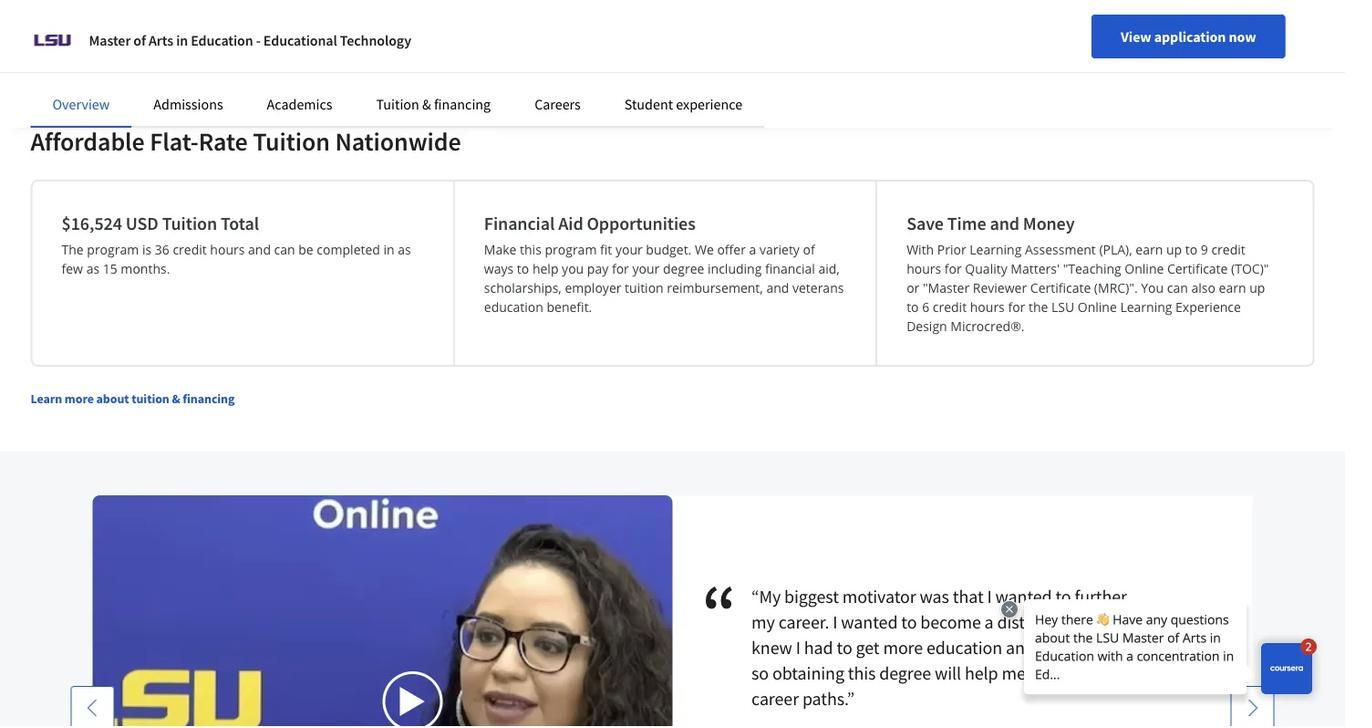 Task type: describe. For each thing, give the bounding box(es) containing it.
or
[[907, 279, 920, 297]]

tuition & financing
[[376, 95, 491, 113]]

me
[[1002, 662, 1026, 685]]

student experience
[[625, 95, 743, 113]]

and inside financial aid opportunities make this program fit your budget.   we offer a variety of ways to help you pay for your degree including financial aid, scholarships, employer tuition reimbursement, and veterans education benefit.
[[767, 279, 790, 297]]

experience
[[1176, 298, 1242, 316]]

1 vertical spatial online
[[1078, 298, 1118, 316]]

make
[[484, 241, 517, 258]]

0 vertical spatial more
[[65, 391, 94, 407]]

including
[[708, 260, 762, 277]]

0 vertical spatial online
[[1125, 260, 1165, 277]]

overview
[[52, 95, 110, 113]]

reviewer
[[973, 279, 1028, 297]]

for inside financial aid opportunities make this program fit your budget.   we offer a variety of ways to help you pay for your degree including financial aid, scholarships, employer tuition reimbursement, and veterans education benefit.
[[612, 260, 629, 277]]

fit
[[600, 241, 613, 258]]

affordable
[[31, 125, 145, 157]]

those
[[1067, 662, 1109, 685]]

i right that
[[988, 585, 992, 608]]

will
[[935, 662, 962, 685]]

more inside " "my biggest motivator was that i wanted to further my career. i wanted to become a district leader so i knew i had to get more education and background, so obtaining this degree will help me with those career paths."
[[884, 636, 924, 659]]

1 vertical spatial so
[[752, 662, 769, 685]]

(pla),
[[1100, 241, 1133, 258]]

my
[[752, 611, 775, 634]]

career
[[752, 688, 799, 710]]

is
[[142, 241, 152, 258]]

15
[[103, 260, 117, 277]]

learn more about tuition & financing link
[[31, 391, 235, 407]]

design
[[907, 318, 948, 335]]

the
[[62, 241, 84, 258]]

you
[[1142, 279, 1164, 297]]

0 horizontal spatial as
[[86, 260, 100, 277]]

budget.
[[646, 241, 692, 258]]

and inside " "my biggest motivator was that i wanted to further my career. i wanted to become a district leader so i knew i had to get more education and background, so obtaining this degree will help me with those career paths."
[[1007, 636, 1036, 659]]

knew
[[752, 636, 793, 659]]

1 horizontal spatial hours
[[907, 260, 942, 277]]

save time and money list item
[[878, 182, 1301, 365]]

in inside $16,524  usd tuition total the program is 36 credit hours and can be completed in as few as 15 months.
[[384, 241, 395, 258]]

previous image
[[83, 699, 102, 717]]

0 vertical spatial your
[[616, 241, 643, 258]]

also
[[1192, 279, 1216, 297]]

now
[[1230, 27, 1257, 46]]

ways
[[484, 260, 514, 277]]

help inside financial aid opportunities make this program fit your budget.   we offer a variety of ways to help you pay for your degree including financial aid, scholarships, employer tuition reimbursement, and veterans education benefit.
[[533, 260, 559, 277]]

0 horizontal spatial learning
[[970, 241, 1022, 258]]

0 vertical spatial in
[[176, 31, 188, 49]]

that
[[953, 585, 984, 608]]

education inside financial aid opportunities make this program fit your budget.   we offer a variety of ways to help you pay for your degree including financial aid, scholarships, employer tuition reimbursement, and veterans education benefit.
[[484, 298, 544, 316]]

the
[[1029, 298, 1049, 316]]

2 horizontal spatial for
[[1009, 298, 1026, 316]]

become
[[921, 611, 982, 634]]

with
[[1030, 662, 1063, 685]]

learn more about tuition & financing
[[31, 391, 235, 407]]

0 horizontal spatial certificate
[[1031, 279, 1092, 297]]

1 horizontal spatial learning
[[1121, 298, 1173, 316]]

i down further
[[1126, 611, 1131, 634]]

usd
[[126, 212, 159, 235]]

money
[[1024, 212, 1075, 235]]

to down motivator
[[902, 611, 917, 634]]

biggest
[[785, 585, 839, 608]]

we
[[695, 241, 714, 258]]

admissions
[[154, 95, 223, 113]]

0 vertical spatial wanted
[[996, 585, 1053, 608]]

6
[[923, 298, 930, 316]]

academics link
[[267, 95, 333, 113]]

financial aid opportunities make this program fit your budget.   we offer a variety of ways to help you pay for your degree including financial aid, scholarships, employer tuition reimbursement, and veterans education benefit.
[[484, 212, 844, 316]]

2 horizontal spatial tuition
[[376, 95, 420, 113]]

careers
[[535, 95, 581, 113]]

degree inside " "my biggest motivator was that i wanted to further my career. i wanted to become a district leader so i knew i had to get more education and background, so obtaining this degree will help me with those career paths."
[[880, 662, 932, 685]]

had
[[805, 636, 834, 659]]

application
[[1155, 27, 1227, 46]]

save time and money with prior learning assessment (pla), earn up to 9 credit hours for quality matters' "teaching online certificate (toc)" or "master reviewer certificate (mrc)". you can also earn up to 6 credit hours for the lsu online learning experience design microcred®.
[[907, 212, 1270, 335]]

of inside financial aid opportunities make this program fit your budget.   we offer a variety of ways to help you pay for your degree including financial aid, scholarships, employer tuition reimbursement, and veterans education benefit.
[[803, 241, 816, 258]]

months.
[[121, 260, 170, 277]]

list containing $16,524  usd tuition total
[[31, 180, 1315, 367]]

about
[[96, 391, 129, 407]]

veterans
[[793, 279, 844, 297]]

program for aid
[[545, 241, 597, 258]]

"
[[702, 565, 752, 657]]

0 horizontal spatial earn
[[1136, 241, 1164, 258]]

to left 6
[[907, 298, 919, 316]]

offer
[[718, 241, 746, 258]]

overview link
[[52, 95, 110, 113]]

get
[[856, 636, 880, 659]]

with
[[907, 241, 935, 258]]

"master
[[923, 279, 970, 297]]

0 horizontal spatial up
[[1167, 241, 1183, 258]]

tuition & financing link
[[376, 95, 491, 113]]

flat-
[[150, 125, 199, 157]]

i up "had"
[[833, 611, 838, 634]]

scholarships,
[[484, 279, 562, 297]]

learn
[[31, 391, 62, 407]]

0 vertical spatial so
[[1105, 611, 1122, 634]]

(mrc)".
[[1095, 279, 1138, 297]]

technology
[[340, 31, 412, 49]]

i left "had"
[[796, 636, 801, 659]]



Task type: vqa. For each thing, say whether or not it's contained in the screenshot.
right isn't
no



Task type: locate. For each thing, give the bounding box(es) containing it.
hours inside $16,524  usd tuition total the program is 36 credit hours and can be completed in as few as 15 months.
[[210, 241, 245, 258]]

2 program from the left
[[545, 241, 597, 258]]

tuition up nationwide
[[376, 95, 420, 113]]

program
[[87, 241, 139, 258], [545, 241, 597, 258]]

1 horizontal spatial credit
[[933, 298, 967, 316]]

0 vertical spatial &
[[422, 95, 431, 113]]

more right 'get'
[[884, 636, 924, 659]]

education
[[191, 31, 253, 49]]

1 horizontal spatial of
[[803, 241, 816, 258]]

nationwide
[[335, 125, 461, 157]]

can inside save time and money with prior learning assessment (pla), earn up to 9 credit hours for quality matters' "teaching online certificate (toc)" or "master reviewer certificate (mrc)". you can also earn up to 6 credit hours for the lsu online learning experience design microcred®.
[[1168, 279, 1189, 297]]

1 vertical spatial this
[[848, 662, 876, 685]]

1 vertical spatial more
[[884, 636, 924, 659]]

more
[[65, 391, 94, 407], [884, 636, 924, 659]]

1 horizontal spatial degree
[[880, 662, 932, 685]]

obtaining
[[773, 662, 845, 685]]

hours down 'total'
[[210, 241, 245, 258]]

0 horizontal spatial degree
[[663, 260, 705, 277]]

and down 'total'
[[248, 241, 271, 258]]

learning down the you
[[1121, 298, 1173, 316]]

2 horizontal spatial hours
[[971, 298, 1005, 316]]

1 horizontal spatial online
[[1125, 260, 1165, 277]]

1 horizontal spatial a
[[985, 611, 994, 634]]

1 vertical spatial of
[[803, 241, 816, 258]]

tuition right 'about'
[[132, 391, 169, 407]]

benefit.
[[547, 298, 592, 316]]

student experience link
[[625, 95, 743, 113]]

$16,524  usd tuition total the program is 36 credit hours and can be completed in as few as 15 months.
[[62, 212, 411, 277]]

program for usd
[[87, 241, 139, 258]]

can right the you
[[1168, 279, 1189, 297]]

for right pay
[[612, 260, 629, 277]]

1 horizontal spatial for
[[945, 260, 962, 277]]

credit down "master on the top right of page
[[933, 298, 967, 316]]

up down (toc)"
[[1250, 279, 1266, 297]]

0 horizontal spatial a
[[750, 241, 757, 258]]

degree left will
[[880, 662, 932, 685]]

to inside financial aid opportunities make this program fit your budget.   we offer a variety of ways to help you pay for your degree including financial aid, scholarships, employer tuition reimbursement, and veterans education benefit.
[[517, 260, 529, 277]]

1 vertical spatial in
[[384, 241, 395, 258]]

education inside " "my biggest motivator was that i wanted to further my career. i wanted to become a district leader so i knew i had to get more education and background, so obtaining this degree will help me with those career paths."
[[927, 636, 1003, 659]]

paths."
[[803, 688, 855, 710]]

0 horizontal spatial for
[[612, 260, 629, 277]]

help left me
[[965, 662, 999, 685]]

1 vertical spatial your
[[633, 260, 660, 277]]

your down budget.
[[633, 260, 660, 277]]

financial aid opportunities list item
[[455, 182, 878, 365]]

careers link
[[535, 95, 581, 113]]

quality
[[966, 260, 1008, 277]]

and right time
[[990, 212, 1020, 235]]

2 vertical spatial hours
[[971, 298, 1005, 316]]

"teaching
[[1064, 260, 1122, 277]]

0 vertical spatial tuition
[[625, 279, 664, 297]]

1 vertical spatial as
[[86, 260, 100, 277]]

1 vertical spatial a
[[985, 611, 994, 634]]

0 horizontal spatial this
[[520, 241, 542, 258]]

this inside " "my biggest motivator was that i wanted to further my career. i wanted to become a district leader so i knew i had to get more education and background, so obtaining this degree will help me with those career paths."
[[848, 662, 876, 685]]

few
[[62, 260, 83, 277]]

credit right 9
[[1212, 241, 1246, 258]]

your right fit
[[616, 241, 643, 258]]

1 horizontal spatial can
[[1168, 279, 1189, 297]]

academics
[[267, 95, 333, 113]]

0 horizontal spatial tuition
[[132, 391, 169, 407]]

0 horizontal spatial wanted
[[842, 611, 898, 634]]

1 vertical spatial learning
[[1121, 298, 1173, 316]]

program inside financial aid opportunities make this program fit your budget.   we offer a variety of ways to help you pay for your degree including financial aid, scholarships, employer tuition reimbursement, and veterans education benefit.
[[545, 241, 597, 258]]

this down financial
[[520, 241, 542, 258]]

1 horizontal spatial more
[[884, 636, 924, 659]]

program up you
[[545, 241, 597, 258]]

educational
[[264, 31, 337, 49]]

1 horizontal spatial certificate
[[1168, 260, 1229, 277]]

up
[[1167, 241, 1183, 258], [1250, 279, 1266, 297]]

pay
[[587, 260, 609, 277]]

1 vertical spatial education
[[927, 636, 1003, 659]]

district
[[998, 611, 1050, 634]]

1 vertical spatial tuition
[[253, 125, 330, 157]]

credit inside $16,524  usd tuition total the program is 36 credit hours and can be completed in as few as 15 months.
[[173, 241, 207, 258]]

and down "district"
[[1007, 636, 1036, 659]]

and
[[990, 212, 1020, 235], [248, 241, 271, 258], [767, 279, 790, 297], [1007, 636, 1036, 659]]

admissions link
[[154, 95, 223, 113]]

0 vertical spatial education
[[484, 298, 544, 316]]

1 horizontal spatial in
[[384, 241, 395, 258]]

1 horizontal spatial tuition
[[625, 279, 664, 297]]

rate
[[199, 125, 248, 157]]

assessment
[[1026, 241, 1097, 258]]

student
[[625, 95, 673, 113]]

total
[[221, 212, 259, 235]]

louisiana state university logo image
[[31, 18, 74, 62]]

be
[[299, 241, 314, 258]]

certificate up also
[[1168, 260, 1229, 277]]

(toc)"
[[1232, 260, 1270, 277]]

variety
[[760, 241, 800, 258]]

more right the learn
[[65, 391, 94, 407]]

online
[[1125, 260, 1165, 277], [1078, 298, 1118, 316]]

online up the you
[[1125, 260, 1165, 277]]

program inside $16,524  usd tuition total the program is 36 credit hours and can be completed in as few as 15 months.
[[87, 241, 139, 258]]

arts
[[149, 31, 173, 49]]

credit
[[173, 241, 207, 258], [1212, 241, 1246, 258], [933, 298, 967, 316]]

1 horizontal spatial program
[[545, 241, 597, 258]]

" "my biggest motivator was that i wanted to further my career. i wanted to become a district leader so i knew i had to get more education and background, so obtaining this degree will help me with those career paths."
[[702, 565, 1134, 710]]

0 vertical spatial learning
[[970, 241, 1022, 258]]

1 horizontal spatial earn
[[1220, 279, 1247, 297]]

0 horizontal spatial so
[[752, 662, 769, 685]]

certificate up lsu
[[1031, 279, 1092, 297]]

36
[[155, 241, 170, 258]]

can inside $16,524  usd tuition total the program is 36 credit hours and can be completed in as few as 15 months.
[[274, 241, 295, 258]]

further
[[1075, 585, 1128, 608]]

-
[[256, 31, 261, 49]]

& up nationwide
[[422, 95, 431, 113]]

1 horizontal spatial this
[[848, 662, 876, 685]]

1 vertical spatial financing
[[183, 391, 235, 407]]

employer
[[565, 279, 622, 297]]

0 horizontal spatial help
[[533, 260, 559, 277]]

0 horizontal spatial online
[[1078, 298, 1118, 316]]

education down scholarships,
[[484, 298, 544, 316]]

as left 15
[[86, 260, 100, 277]]

1 horizontal spatial financing
[[434, 95, 491, 113]]

program up 15
[[87, 241, 139, 258]]

1 vertical spatial hours
[[907, 260, 942, 277]]

0 vertical spatial a
[[750, 241, 757, 258]]

can left be
[[274, 241, 295, 258]]

earn right (pla),
[[1136, 241, 1164, 258]]

learning up quality
[[970, 241, 1022, 258]]

tuition down budget.
[[625, 279, 664, 297]]

and inside $16,524  usd tuition total the program is 36 credit hours and can be completed in as few as 15 months.
[[248, 241, 271, 258]]

of up 'financial'
[[803, 241, 816, 258]]

0 horizontal spatial hours
[[210, 241, 245, 258]]

to left 9
[[1186, 241, 1198, 258]]

i
[[988, 585, 992, 608], [833, 611, 838, 634], [1126, 611, 1131, 634], [796, 636, 801, 659]]

in right arts
[[176, 31, 188, 49]]

master
[[89, 31, 131, 49]]

background,
[[1039, 636, 1134, 659]]

1 vertical spatial degree
[[880, 662, 932, 685]]

this down 'get'
[[848, 662, 876, 685]]

prior
[[938, 241, 967, 258]]

hours up microcred®.
[[971, 298, 1005, 316]]

"my
[[752, 585, 781, 608]]

and down 'financial'
[[767, 279, 790, 297]]

0 vertical spatial financing
[[434, 95, 491, 113]]

as right the completed at left top
[[398, 241, 411, 258]]

career.
[[779, 611, 830, 634]]

aid,
[[819, 260, 840, 277]]

opportunities
[[587, 212, 696, 235]]

help inside " "my biggest motivator was that i wanted to further my career. i wanted to become a district leader so i knew i had to get more education and background, so obtaining this degree will help me with those career paths."
[[965, 662, 999, 685]]

motivator
[[843, 585, 917, 608]]

tuition
[[625, 279, 664, 297], [132, 391, 169, 407]]

this inside financial aid opportunities make this program fit your budget.   we offer a variety of ways to help you pay for your degree including financial aid, scholarships, employer tuition reimbursement, and veterans education benefit.
[[520, 241, 542, 258]]

leader
[[1054, 611, 1101, 634]]

0 horizontal spatial in
[[176, 31, 188, 49]]

2 vertical spatial tuition
[[162, 212, 217, 235]]

1 vertical spatial can
[[1168, 279, 1189, 297]]

for left the
[[1009, 298, 1026, 316]]

0 vertical spatial as
[[398, 241, 411, 258]]

0 horizontal spatial financing
[[183, 391, 235, 407]]

0 vertical spatial up
[[1167, 241, 1183, 258]]

for
[[612, 260, 629, 277], [945, 260, 962, 277], [1009, 298, 1026, 316]]

list
[[31, 180, 1315, 367]]

$16,524  usd tuition total list item
[[32, 182, 455, 365]]

0 horizontal spatial credit
[[173, 241, 207, 258]]

1 vertical spatial help
[[965, 662, 999, 685]]

to left 'get'
[[837, 636, 853, 659]]

1 vertical spatial tuition
[[132, 391, 169, 407]]

a
[[750, 241, 757, 258], [985, 611, 994, 634]]

so down further
[[1105, 611, 1122, 634]]

1 horizontal spatial wanted
[[996, 585, 1053, 608]]

0 horizontal spatial can
[[274, 241, 295, 258]]

1 vertical spatial &
[[172, 391, 180, 407]]

a left "district"
[[985, 611, 994, 634]]

online down (mrc)". at the top right of page
[[1078, 298, 1118, 316]]

tuition down academics
[[253, 125, 330, 157]]

1 vertical spatial up
[[1250, 279, 1266, 297]]

0 vertical spatial tuition
[[376, 95, 420, 113]]

lsu
[[1052, 298, 1075, 316]]

next image
[[1244, 699, 1262, 717]]

0 horizontal spatial of
[[134, 31, 146, 49]]

0 vertical spatial of
[[134, 31, 146, 49]]

0 vertical spatial degree
[[663, 260, 705, 277]]

0 horizontal spatial program
[[87, 241, 139, 258]]

for down prior
[[945, 260, 962, 277]]

in right the completed at left top
[[384, 241, 395, 258]]

0 horizontal spatial more
[[65, 391, 94, 407]]

of left arts
[[134, 31, 146, 49]]

tuition inside financial aid opportunities make this program fit your budget.   we offer a variety of ways to help you pay for your degree including financial aid, scholarships, employer tuition reimbursement, and veterans education benefit.
[[625, 279, 664, 297]]

experience
[[676, 95, 743, 113]]

master of arts in education - educational technology
[[89, 31, 412, 49]]

9
[[1202, 241, 1209, 258]]

so down "knew"
[[752, 662, 769, 685]]

save
[[907, 212, 944, 235]]

& right 'about'
[[172, 391, 180, 407]]

view application now
[[1122, 27, 1257, 46]]

1 horizontal spatial education
[[927, 636, 1003, 659]]

0 vertical spatial earn
[[1136, 241, 1164, 258]]

up left 9
[[1167, 241, 1183, 258]]

reimbursement,
[[667, 279, 764, 297]]

1 horizontal spatial so
[[1105, 611, 1122, 634]]

1 program from the left
[[87, 241, 139, 258]]

1 horizontal spatial as
[[398, 241, 411, 258]]

0 vertical spatial can
[[274, 241, 295, 258]]

time
[[948, 212, 987, 235]]

0 vertical spatial certificate
[[1168, 260, 1229, 277]]

degree
[[663, 260, 705, 277], [880, 662, 932, 685]]

view
[[1122, 27, 1152, 46]]

1 horizontal spatial up
[[1250, 279, 1266, 297]]

1 horizontal spatial help
[[965, 662, 999, 685]]

1 vertical spatial earn
[[1220, 279, 1247, 297]]

2 horizontal spatial credit
[[1212, 241, 1246, 258]]

wanted
[[996, 585, 1053, 608], [842, 611, 898, 634]]

$16,524
[[62, 212, 122, 235]]

1 vertical spatial wanted
[[842, 611, 898, 634]]

so
[[1105, 611, 1122, 634], [752, 662, 769, 685]]

hours down with
[[907, 260, 942, 277]]

0 horizontal spatial education
[[484, 298, 544, 316]]

wanted up 'get'
[[842, 611, 898, 634]]

to
[[1186, 241, 1198, 258], [517, 260, 529, 277], [907, 298, 919, 316], [1056, 585, 1072, 608], [902, 611, 917, 634], [837, 636, 853, 659]]

learning
[[970, 241, 1022, 258], [1121, 298, 1173, 316]]

aid
[[559, 212, 584, 235]]

0 horizontal spatial tuition
[[162, 212, 217, 235]]

hours
[[210, 241, 245, 258], [907, 260, 942, 277], [971, 298, 1005, 316]]

0 horizontal spatial &
[[172, 391, 180, 407]]

financial
[[484, 212, 555, 235]]

to up leader
[[1056, 585, 1072, 608]]

wanted up "district"
[[996, 585, 1053, 608]]

credit right 36
[[173, 241, 207, 258]]

education down "become"
[[927, 636, 1003, 659]]

1 horizontal spatial tuition
[[253, 125, 330, 157]]

and inside save time and money with prior learning assessment (pla), earn up to 9 credit hours for quality matters' "teaching online certificate (toc)" or "master reviewer certificate (mrc)". you can also earn up to 6 credit hours for the lsu online learning experience design microcred®.
[[990, 212, 1020, 235]]

degree inside financial aid opportunities make this program fit your budget.   we offer a variety of ways to help you pay for your degree including financial aid, scholarships, employer tuition reimbursement, and veterans education benefit.
[[663, 260, 705, 277]]

affordable flat-rate tuition nationwide
[[31, 125, 461, 157]]

0 vertical spatial this
[[520, 241, 542, 258]]

0 vertical spatial help
[[533, 260, 559, 277]]

1 horizontal spatial &
[[422, 95, 431, 113]]

matters'
[[1011, 260, 1060, 277]]

a right offer
[[750, 241, 757, 258]]

help left you
[[533, 260, 559, 277]]

degree down budget.
[[663, 260, 705, 277]]

earn down (toc)"
[[1220, 279, 1247, 297]]

completed
[[317, 241, 380, 258]]

view application now button
[[1092, 15, 1286, 58]]

earn
[[1136, 241, 1164, 258], [1220, 279, 1247, 297]]

1 vertical spatial certificate
[[1031, 279, 1092, 297]]

tuition up 36
[[162, 212, 217, 235]]

a inside " "my biggest motivator was that i wanted to further my career. i wanted to become a district leader so i knew i had to get more education and background, so obtaining this degree will help me with those career paths."
[[985, 611, 994, 634]]

tuition inside $16,524  usd tuition total the program is 36 credit hours and can be completed in as few as 15 months.
[[162, 212, 217, 235]]

to up scholarships,
[[517, 260, 529, 277]]

financial
[[766, 260, 816, 277]]

a inside financial aid opportunities make this program fit your budget.   we offer a variety of ways to help you pay for your degree including financial aid, scholarships, employer tuition reimbursement, and veterans education benefit.
[[750, 241, 757, 258]]

0 vertical spatial hours
[[210, 241, 245, 258]]

filled play image
[[398, 685, 428, 718]]



